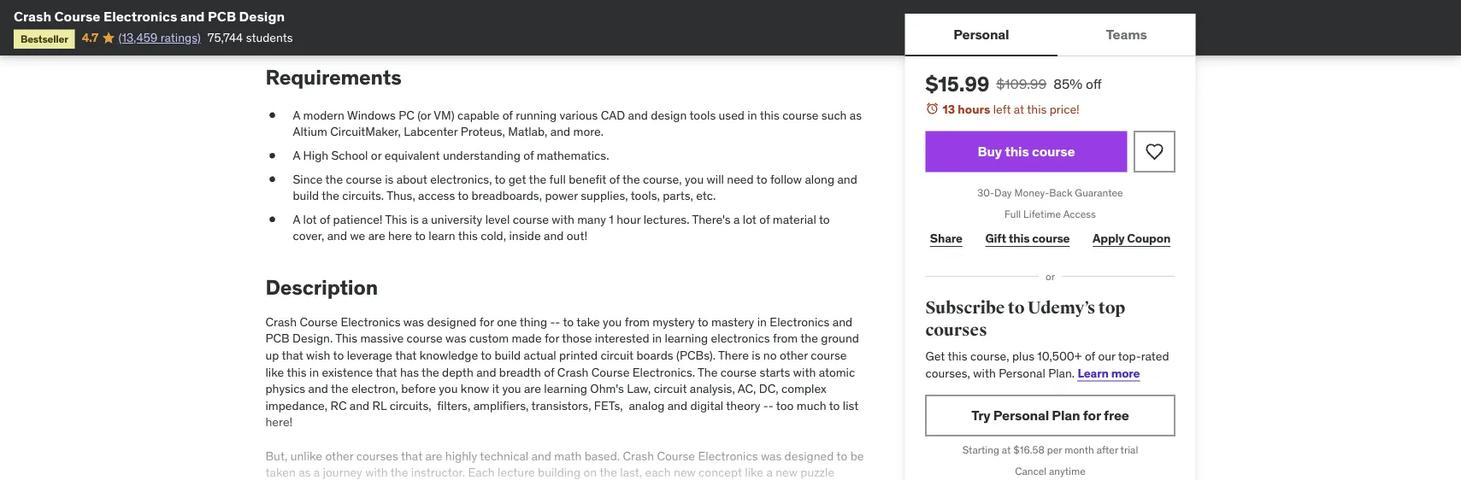 Task type: locate. For each thing, give the bounding box(es) containing it.
is up thus, at the top left of page
[[385, 171, 394, 187]]

75,744
[[208, 30, 243, 45]]

pcb inside crash course electronics was designed for one thing -- to take you from mystery to mastery in electronics and pcb design. this massive course was custom made for those interested in learning electronics from the ground up that wish to leverage that knowledge to build actual printed circuit boards (pcbs). there is no other course like this in existence that has the depth and breadth of crash course electronics. the course starts with atomic physics and the electron, before you know it you are learning ohm's law, circuit analysis, ac, dc, complex impedance, rc and rl circuits,  filters, amplifiers, transistors, fets,  analog and digital theory -- too much to list here!
[[265, 331, 290, 346]]

pcb up 75,744
[[208, 7, 236, 25]]

rated
[[1141, 349, 1169, 364]]

modern
[[303, 107, 345, 123]]

this left price!
[[1027, 101, 1047, 117]]

1 vertical spatial circuit
[[654, 381, 687, 397]]

are inside 'but, unlike other courses that are highly technical and math based. crash course electronics was designed to be taken as a journey with the instructor. each lecture building on the last, each new concept like a new puzzl'
[[425, 448, 442, 464]]

vm)
[[434, 107, 455, 123]]

ground
[[821, 331, 859, 346]]

10,500+
[[1037, 349, 1082, 364]]

patience!
[[333, 212, 383, 227]]

course, inside get this course, plus 10,500+ of our top-rated courses, with personal plan.
[[970, 349, 1009, 364]]

complex
[[781, 381, 827, 397]]

a inside a lot of patience! this is a university level course with many 1 hour lectures. there's a lot of material to cover, and we are here to learn this cold, inside and out!
[[293, 212, 300, 227]]

in right used
[[748, 107, 757, 123]]

a up cover,
[[293, 212, 300, 227]]

1 vertical spatial as
[[299, 465, 311, 480]]

the up 'rc'
[[331, 381, 348, 397]]

that up electron,
[[376, 365, 397, 380]]

2 vertical spatial are
[[425, 448, 442, 464]]

you up etc.
[[685, 171, 704, 187]]

0 horizontal spatial course,
[[643, 171, 682, 187]]

1 vertical spatial was
[[446, 331, 466, 346]]

1 vertical spatial this
[[335, 331, 357, 346]]

buy this course button
[[926, 131, 1127, 172]]

technical
[[480, 448, 528, 464]]

mathematics.
[[537, 148, 609, 163]]

this right gift
[[1009, 231, 1030, 246]]

with right "courses,"
[[973, 365, 996, 381]]

0 vertical spatial designed
[[427, 314, 477, 330]]

courses,
[[926, 365, 970, 381]]

from up "no"
[[773, 331, 798, 346]]

personal inside button
[[953, 25, 1009, 43]]

1 vertical spatial xsmall image
[[265, 147, 279, 164]]

this inside get this course, plus 10,500+ of our top-rated courses, with personal plan.
[[948, 349, 967, 364]]

lot right the there's
[[743, 212, 757, 227]]

tools,
[[631, 188, 660, 203]]

starting at $16.58 per month after trial cancel anytime
[[962, 444, 1138, 478]]

0 vertical spatial from
[[625, 314, 650, 330]]

the down based.
[[600, 465, 617, 480]]

that right up
[[282, 348, 303, 363]]

but, unlike other courses that are highly technical and math based. crash course electronics was designed to be taken as a journey with the instructor. each lecture building on the last, each new concept like a new puzzl
[[265, 448, 864, 480]]

for left free
[[1083, 407, 1101, 424]]

starts
[[760, 365, 790, 380]]

1 horizontal spatial are
[[425, 448, 442, 464]]

one
[[497, 314, 517, 330]]

requirements
[[265, 64, 401, 90]]

0 vertical spatial courses
[[926, 320, 987, 341]]

build inside since the course is about electronics, to get the full benefit of the course, you will need to follow along and build the circuits. thus, access to breadboards, power supplies, tools, parts, etc.
[[293, 188, 319, 203]]

0 horizontal spatial at
[[1002, 444, 1011, 457]]

$15.99
[[926, 71, 990, 97]]

1 xsmall image from the top
[[265, 107, 279, 124]]

0 horizontal spatial is
[[385, 171, 394, 187]]

0 horizontal spatial other
[[325, 448, 353, 464]]

30-
[[977, 186, 994, 200]]

this up here
[[385, 212, 407, 227]]

1
[[609, 212, 614, 227]]

1 vertical spatial from
[[773, 331, 798, 346]]

of up "matlab,"
[[502, 107, 513, 123]]

gift this course
[[985, 231, 1070, 246]]

new right the each
[[674, 465, 696, 480]]

course inside since the course is about electronics, to get the full benefit of the course, you will need to follow along and build the circuits. thus, access to breadboards, power supplies, tools, parts, etc.
[[346, 171, 382, 187]]

2 vertical spatial a
[[293, 212, 300, 227]]

0 horizontal spatial as
[[299, 465, 311, 480]]

1 vertical spatial personal
[[999, 365, 1045, 381]]

lectures.
[[644, 212, 690, 227]]

apply coupon
[[1093, 231, 1171, 246]]

a inside a modern windows pc (or vm) capable of running various cad and design tools used in this course such as altium circuitmaker, labcenter proteus, matlab, and more.
[[293, 107, 300, 123]]

design.
[[292, 331, 333, 346]]

0 horizontal spatial are
[[368, 228, 385, 244]]

apply
[[1093, 231, 1125, 246]]

you inside since the course is about electronics, to get the full benefit of the course, you will need to follow along and build the circuits. thus, access to breadboards, power supplies, tools, parts, etc.
[[685, 171, 704, 187]]

as right such in the top right of the page
[[850, 107, 862, 123]]

tab list
[[905, 14, 1196, 56]]

trial
[[1121, 444, 1138, 457]]

1 horizontal spatial designed
[[785, 448, 834, 464]]

0 horizontal spatial was
[[403, 314, 424, 330]]

0 horizontal spatial lot
[[303, 212, 317, 227]]

you
[[685, 171, 704, 187], [603, 314, 622, 330], [439, 381, 458, 397], [502, 381, 521, 397]]

build up breadth
[[495, 348, 521, 363]]

2 a from the top
[[293, 148, 300, 163]]

designed
[[427, 314, 477, 330], [785, 448, 834, 464]]

personal up $16.58
[[993, 407, 1049, 424]]

fets,  analog
[[594, 398, 665, 413]]

law,
[[627, 381, 651, 397]]

2 vertical spatial is
[[752, 348, 760, 363]]

0 vertical spatial was
[[403, 314, 424, 330]]

xsmall image for a high school or equivalent understanding of mathematics.
[[265, 147, 279, 164]]

0 vertical spatial at
[[1014, 101, 1024, 117]]

of inside a modern windows pc (or vm) capable of running various cad and design tools used in this course such as altium circuitmaker, labcenter proteus, matlab, and more.
[[502, 107, 513, 123]]

get this course, plus 10,500+ of our top-rated courses, with personal plan.
[[926, 349, 1169, 381]]

to inside subscribe to udemy's top courses
[[1008, 298, 1025, 319]]

and right cad on the left top of page
[[628, 107, 648, 123]]

there
[[718, 348, 749, 363]]

buy
[[978, 143, 1002, 160]]

with up complex
[[793, 365, 816, 380]]

0 horizontal spatial like
[[265, 365, 284, 380]]

designed up knowledge
[[427, 314, 477, 330]]

1 horizontal spatial learning
[[665, 331, 708, 346]]

course inside a lot of patience! this is a university level course with many 1 hour lectures. there's a lot of material to cover, and we are here to learn this cold, inside and out!
[[513, 212, 549, 227]]

2 horizontal spatial is
[[752, 348, 760, 363]]

from up the interested
[[625, 314, 650, 330]]

1 vertical spatial are
[[524, 381, 541, 397]]

is inside since the course is about electronics, to get the full benefit of the course, you will need to follow along and build the circuits. thus, access to breadboards, power supplies, tools, parts, etc.
[[385, 171, 394, 187]]

build inside crash course electronics was designed for one thing -- to take you from mystery to mastery in electronics and pcb design. this massive course was custom made for those interested in learning electronics from the ground up that wish to leverage that knowledge to build actual printed circuit boards (pcbs). there is no other course like this in existence that has the depth and breadth of crash course electronics. the course starts with atomic physics and the electron, before you know it you are learning ohm's law, circuit analysis, ac, dc, complex impedance, rc and rl circuits,  filters, amplifiers, transistors, fets,  analog and digital theory -- too much to list here!
[[495, 348, 521, 363]]

course inside "buy this course" button
[[1032, 143, 1075, 160]]

to inside 'but, unlike other courses that are highly technical and math based. crash course electronics was designed to be taken as a journey with the instructor. each lecture building on the last, each new concept like a new puzzl'
[[837, 448, 848, 464]]

1 vertical spatial a
[[293, 148, 300, 163]]

this up 'physics'
[[287, 365, 306, 380]]

was up massive
[[403, 314, 424, 330]]

2 vertical spatial was
[[761, 448, 782, 464]]

or down circuitmaker,
[[371, 148, 382, 163]]

as down the "unlike" at the left bottom of the page
[[299, 465, 311, 480]]

0 vertical spatial is
[[385, 171, 394, 187]]

course inside gift this course link
[[1032, 231, 1070, 246]]

1 horizontal spatial other
[[780, 348, 808, 363]]

electronics
[[103, 7, 177, 25], [341, 314, 401, 330], [770, 314, 830, 330], [698, 448, 758, 464]]

1 vertical spatial like
[[745, 465, 764, 480]]

this inside button
[[1005, 143, 1029, 160]]

0 horizontal spatial new
[[674, 465, 696, 480]]

that
[[282, 348, 303, 363], [395, 348, 417, 363], [376, 365, 397, 380], [401, 448, 423, 464]]

and inside since the course is about electronics, to get the full benefit of the course, you will need to follow along and build the circuits. thus, access to breadboards, power supplies, tools, parts, etc.
[[837, 171, 857, 187]]

1 horizontal spatial lot
[[743, 212, 757, 227]]

impedance,
[[265, 398, 328, 413]]

this
[[1027, 101, 1047, 117], [760, 107, 780, 123], [1005, 143, 1029, 160], [458, 228, 478, 244], [1009, 231, 1030, 246], [948, 349, 967, 364], [287, 365, 306, 380]]

1 lot from the left
[[303, 212, 317, 227]]

a modern windows pc (or vm) capable of running various cad and design tools used in this course such as altium circuitmaker, labcenter proteus, matlab, and more.
[[293, 107, 862, 140]]

0 horizontal spatial build
[[293, 188, 319, 203]]

0 vertical spatial this
[[385, 212, 407, 227]]

0 horizontal spatial designed
[[427, 314, 477, 330]]

1 vertical spatial for
[[545, 331, 559, 346]]

with up out!
[[552, 212, 574, 227]]

interested
[[595, 331, 649, 346]]

xsmall image
[[265, 107, 279, 124], [265, 147, 279, 164], [265, 211, 279, 228]]

0 vertical spatial are
[[368, 228, 385, 244]]

other up journey
[[325, 448, 353, 464]]

with right journey
[[365, 465, 388, 480]]

1 horizontal spatial build
[[495, 348, 521, 363]]

1 vertical spatial designed
[[785, 448, 834, 464]]

0 horizontal spatial pcb
[[208, 7, 236, 25]]

learning up (pcbs).
[[665, 331, 708, 346]]

before
[[401, 381, 436, 397]]

access
[[1063, 208, 1096, 221]]

back
[[1049, 186, 1073, 200]]

and
[[180, 7, 205, 25], [628, 107, 648, 123], [550, 124, 570, 140], [837, 171, 857, 187], [327, 228, 347, 244], [544, 228, 564, 244], [833, 314, 853, 330], [476, 365, 496, 380], [308, 381, 328, 397], [668, 398, 687, 413], [531, 448, 551, 464]]

try
[[971, 407, 990, 424]]

1 vertical spatial courses
[[356, 448, 398, 464]]

xsmall image down xsmall icon
[[265, 211, 279, 228]]

0 vertical spatial as
[[850, 107, 862, 123]]

are down breadth
[[524, 381, 541, 397]]

hour
[[617, 212, 641, 227]]

this inside crash course electronics was designed for one thing -- to take you from mystery to mastery in electronics and pcb design. this massive course was custom made for those interested in learning electronics from the ground up that wish to leverage that knowledge to build actual printed circuit boards (pcbs). there is no other course like this in existence that has the depth and breadth of crash course electronics. the course starts with atomic physics and the electron, before you know it you are learning ohm's law, circuit analysis, ac, dc, complex impedance, rc and rl circuits,  filters, amplifiers, transistors, fets,  analog and digital theory -- too much to list here!
[[287, 365, 306, 380]]

1 horizontal spatial was
[[446, 331, 466, 346]]

to left udemy's at the bottom right of the page
[[1008, 298, 1025, 319]]

crash down printed
[[557, 365, 589, 380]]

1 a from the top
[[293, 107, 300, 123]]

was down too
[[761, 448, 782, 464]]

is left "no"
[[752, 348, 760, 363]]

0 vertical spatial build
[[293, 188, 319, 203]]

0 vertical spatial other
[[780, 348, 808, 363]]

0 vertical spatial a
[[293, 107, 300, 123]]

1 horizontal spatial pcb
[[265, 331, 290, 346]]

2 vertical spatial xsmall image
[[265, 211, 279, 228]]

that up the has
[[395, 348, 417, 363]]

in down wish
[[309, 365, 319, 380]]

anytime
[[1049, 465, 1086, 478]]

1 vertical spatial other
[[325, 448, 353, 464]]

course up back
[[1032, 143, 1075, 160]]

with inside 'but, unlike other courses that are highly technical and math based. crash course electronics was designed to be taken as a journey with the instructor. each lecture building on the last, each new concept like a new puzzl'
[[365, 465, 388, 480]]

windows
[[347, 107, 396, 123]]

like
[[265, 365, 284, 380], [745, 465, 764, 480]]

for up actual
[[545, 331, 559, 346]]

and up 'building'
[[531, 448, 551, 464]]

massive
[[360, 331, 404, 346]]

this up 'leverage'
[[335, 331, 357, 346]]

this up "courses,"
[[948, 349, 967, 364]]

hours
[[958, 101, 990, 117]]

0 horizontal spatial for
[[479, 314, 494, 330]]

other inside crash course electronics was designed for one thing -- to take you from mystery to mastery in electronics and pcb design. this massive course was custom made for those interested in learning electronics from the ground up that wish to leverage that knowledge to build actual printed circuit boards (pcbs). there is no other course like this in existence that has the depth and breadth of crash course electronics. the course starts with atomic physics and the electron, before you know it you are learning ohm's law, circuit analysis, ac, dc, complex impedance, rc and rl circuits,  filters, amplifiers, transistors, fets,  analog and digital theory -- too much to list here!
[[780, 348, 808, 363]]

2 xsmall image from the top
[[265, 147, 279, 164]]

running
[[516, 107, 557, 123]]

other inside 'but, unlike other courses that are highly technical and math based. crash course electronics was designed to be taken as a journey with the instructor. each lecture building on the last, each new concept like a new puzzl'
[[325, 448, 353, 464]]

0 vertical spatial circuit
[[601, 348, 634, 363]]

xsmall image left modern
[[265, 107, 279, 124]]

3 a from the top
[[293, 212, 300, 227]]

2 horizontal spatial are
[[524, 381, 541, 397]]

1 vertical spatial at
[[1002, 444, 1011, 457]]

of down actual
[[544, 365, 554, 380]]

to right material
[[819, 212, 830, 227]]

3 xsmall image from the top
[[265, 211, 279, 228]]

are up instructor.
[[425, 448, 442, 464]]

the left ground
[[801, 331, 818, 346]]

and left we
[[327, 228, 347, 244]]

this inside a lot of patience! this is a university level course with many 1 hour lectures. there's a lot of material to cover, and we are here to learn this cold, inside and out!
[[458, 228, 478, 244]]

1 horizontal spatial new
[[776, 465, 798, 480]]

was up knowledge
[[446, 331, 466, 346]]

learning
[[665, 331, 708, 346], [544, 381, 587, 397]]

like right concept
[[745, 465, 764, 480]]

to left the be
[[837, 448, 848, 464]]

altium
[[293, 124, 327, 140]]

since the course is about electronics, to get the full benefit of the course, you will need to follow along and build the circuits. thus, access to breadboards, power supplies, tools, parts, etc.
[[293, 171, 857, 203]]

to right the need
[[756, 171, 767, 187]]

2 vertical spatial for
[[1083, 407, 1101, 424]]

courses up journey
[[356, 448, 398, 464]]

designed left the be
[[785, 448, 834, 464]]

to left get
[[495, 171, 506, 187]]

need
[[727, 171, 754, 187]]

0 vertical spatial xsmall image
[[265, 107, 279, 124]]

0 horizontal spatial learning
[[544, 381, 587, 397]]

designed inside 'but, unlike other courses that are highly technical and math based. crash course electronics was designed to be taken as a journey with the instructor. each lecture building on the last, each new concept like a new puzzl'
[[785, 448, 834, 464]]

0 horizontal spatial courses
[[356, 448, 398, 464]]

course up the each
[[657, 448, 695, 464]]

this right used
[[760, 107, 780, 123]]

other right "no"
[[780, 348, 808, 363]]

like down up
[[265, 365, 284, 380]]

price!
[[1050, 101, 1080, 117]]

build down since
[[293, 188, 319, 203]]

0 vertical spatial like
[[265, 365, 284, 380]]

1 horizontal spatial for
[[545, 331, 559, 346]]

(13,459 ratings)
[[118, 30, 201, 45]]

or
[[371, 148, 382, 163], [1046, 270, 1055, 283]]

are right we
[[368, 228, 385, 244]]

of left our
[[1085, 349, 1095, 364]]

of inside crash course electronics was designed for one thing -- to take you from mystery to mastery in electronics and pcb design. this massive course was custom made for those interested in learning electronics from the ground up that wish to leverage that knowledge to build actual printed circuit boards (pcbs). there is no other course like this in existence that has the depth and breadth of crash course electronics. the course starts with atomic physics and the electron, before you know it you are learning ohm's law, circuit analysis, ac, dc, complex impedance, rc and rl circuits,  filters, amplifiers, transistors, fets,  analog and digital theory -- too much to list here!
[[544, 365, 554, 380]]

as inside 'but, unlike other courses that are highly technical and math based. crash course electronics was designed to be taken as a journey with the instructor. each lecture building on the last, each new concept like a new puzzl'
[[299, 465, 311, 480]]

electronics up massive
[[341, 314, 401, 330]]

since
[[293, 171, 323, 187]]

circuit down electronics. at the left bottom of page
[[654, 381, 687, 397]]

is up here
[[410, 212, 419, 227]]

0 vertical spatial or
[[371, 148, 382, 163]]

$15.99 $109.99 85% off
[[926, 71, 1102, 97]]

list
[[843, 398, 859, 413]]

courses
[[926, 320, 987, 341], [356, 448, 398, 464]]

a down the "unlike" at the left bottom of the page
[[314, 465, 320, 480]]

pc
[[399, 107, 414, 123]]

1 horizontal spatial as
[[850, 107, 862, 123]]

course left such in the top right of the page
[[782, 107, 819, 123]]

courses inside subscribe to udemy's top courses
[[926, 320, 987, 341]]

1 horizontal spatial course,
[[970, 349, 1009, 364]]

2 vertical spatial personal
[[993, 407, 1049, 424]]

access
[[418, 188, 455, 203]]

you right it
[[502, 381, 521, 397]]

with inside crash course electronics was designed for one thing -- to take you from mystery to mastery in electronics and pcb design. this massive course was custom made for those interested in learning electronics from the ground up that wish to leverage that knowledge to build actual printed circuit boards (pcbs). there is no other course like this in existence that has the depth and breadth of crash course electronics. the course starts with atomic physics and the electron, before you know it you are learning ohm's law, circuit analysis, ac, dc, complex impedance, rc and rl circuits,  filters, amplifiers, transistors, fets,  analog and digital theory -- too much to list here!
[[793, 365, 816, 380]]

and rl
[[350, 398, 387, 413]]

labcenter
[[404, 124, 458, 140]]

to
[[495, 171, 506, 187], [756, 171, 767, 187], [458, 188, 469, 203], [819, 212, 830, 227], [415, 228, 426, 244], [1008, 298, 1025, 319], [563, 314, 574, 330], [698, 314, 708, 330], [333, 348, 344, 363], [481, 348, 492, 363], [829, 398, 840, 413], [837, 448, 848, 464]]

course up ohm's
[[591, 365, 630, 380]]

are inside a lot of patience! this is a university level course with many 1 hour lectures. there's a lot of material to cover, and we are here to learn this cold, inside and out!
[[368, 228, 385, 244]]

1 horizontal spatial like
[[745, 465, 764, 480]]

with
[[552, 212, 574, 227], [793, 365, 816, 380], [973, 365, 996, 381], [365, 465, 388, 480]]

0 vertical spatial course,
[[643, 171, 682, 187]]

crash course electronics and pcb design
[[14, 7, 285, 25]]

tab list containing personal
[[905, 14, 1196, 56]]

is inside crash course electronics was designed for one thing -- to take you from mystery to mastery in electronics and pcb design. this massive course was custom made for those interested in learning electronics from the ground up that wish to leverage that knowledge to build actual printed circuit boards (pcbs). there is no other course like this in existence that has the depth and breadth of crash course electronics. the course starts with atomic physics and the electron, before you know it you are learning ohm's law, circuit analysis, ac, dc, complex impedance, rc and rl circuits,  filters, amplifiers, transistors, fets,  analog and digital theory -- too much to list here!
[[752, 348, 760, 363]]

cad
[[601, 107, 625, 123]]

0 vertical spatial personal
[[953, 25, 1009, 43]]

printed
[[559, 348, 598, 363]]

benefit
[[569, 171, 607, 187]]

1 horizontal spatial courses
[[926, 320, 987, 341]]

1 horizontal spatial is
[[410, 212, 419, 227]]

electronics up concept
[[698, 448, 758, 464]]

1 vertical spatial pcb
[[265, 331, 290, 346]]

1 vertical spatial build
[[495, 348, 521, 363]]

0 vertical spatial for
[[479, 314, 494, 330]]

course inside a modern windows pc (or vm) capable of running various cad and design tools used in this course such as altium circuitmaker, labcenter proteus, matlab, and more.
[[782, 107, 819, 123]]

1 vertical spatial or
[[1046, 270, 1055, 283]]

for
[[479, 314, 494, 330], [545, 331, 559, 346], [1083, 407, 1101, 424]]

1 horizontal spatial this
[[385, 212, 407, 227]]

1 horizontal spatial from
[[773, 331, 798, 346]]

xsmall image for a lot of patience! this is a university level course with many 1 hour lectures. there's a lot of material to cover, and we are here to learn this cold, inside and out!
[[265, 211, 279, 228]]

crash up last,
[[623, 448, 654, 464]]

2 horizontal spatial was
[[761, 448, 782, 464]]

personal up $15.99 on the top right
[[953, 25, 1009, 43]]

course up inside
[[513, 212, 549, 227]]

1 vertical spatial course,
[[970, 349, 1009, 364]]

as inside a modern windows pc (or vm) capable of running various cad and design tools used in this course such as altium circuitmaker, labcenter proteus, matlab, and more.
[[850, 107, 862, 123]]

lot
[[303, 212, 317, 227], [743, 212, 757, 227]]

course,
[[643, 171, 682, 187], [970, 349, 1009, 364]]

gift
[[985, 231, 1006, 246]]

from
[[625, 314, 650, 330], [773, 331, 798, 346]]

1 vertical spatial is
[[410, 212, 419, 227]]

to down custom
[[481, 348, 492, 363]]

0 horizontal spatial this
[[335, 331, 357, 346]]

the right since
[[325, 171, 343, 187]]

to left list
[[829, 398, 840, 413]]

1 horizontal spatial at
[[1014, 101, 1024, 117]]

1 vertical spatial learning
[[544, 381, 587, 397]]

alarm image
[[926, 102, 939, 115]]

instructor.
[[411, 465, 465, 480]]



Task type: vqa. For each thing, say whether or not it's contained in the screenshot.
the (13,459 ratings) at the left top of the page
yes



Task type: describe. For each thing, give the bounding box(es) containing it.
a for a high school or equivalent understanding of mathematics.
[[293, 148, 300, 163]]

the left instructor.
[[391, 465, 408, 480]]

a lot of patience! this is a university level course with many 1 hour lectures. there's a lot of material to cover, and we are here to learn this cold, inside and out!
[[293, 212, 830, 244]]

udemy's
[[1028, 298, 1095, 319]]

like inside 'but, unlike other courses that are highly technical and math based. crash course electronics was designed to be taken as a journey with the instructor. each lecture building on the last, each new concept like a new puzzl'
[[745, 465, 764, 480]]

1 horizontal spatial or
[[1046, 270, 1055, 283]]

that inside 'but, unlike other courses that are highly technical and math based. crash course electronics was designed to be taken as a journey with the instructor. each lecture building on the last, each new concept like a new puzzl'
[[401, 448, 423, 464]]

per
[[1047, 444, 1062, 457]]

out!
[[567, 228, 587, 244]]

electronics up (13,459
[[103, 7, 177, 25]]

made
[[512, 331, 542, 346]]

and up impedance,
[[308, 381, 328, 397]]

be
[[850, 448, 864, 464]]

tools
[[689, 107, 716, 123]]

many
[[577, 212, 606, 227]]

are inside crash course electronics was designed for one thing -- to take you from mystery to mastery in electronics and pcb design. this massive course was custom made for those interested in learning electronics from the ground up that wish to leverage that knowledge to build actual printed circuit boards (pcbs). there is no other course like this in existence that has the depth and breadth of crash course electronics. the course starts with atomic physics and the electron, before you know it you are learning ohm's law, circuit analysis, ac, dc, complex impedance, rc and rl circuits,  filters, amplifiers, transistors, fets,  analog and digital theory -- too much to list here!
[[524, 381, 541, 397]]

used
[[719, 107, 745, 123]]

course up design.
[[300, 314, 338, 330]]

guarantee
[[1075, 186, 1123, 200]]

a for a modern windows pc (or vm) capable of running various cad and design tools used in this course such as altium circuitmaker, labcenter proteus, matlab, and more.
[[293, 107, 300, 123]]

course up the 4.7
[[54, 7, 100, 25]]

free
[[1104, 407, 1129, 424]]

each
[[645, 465, 671, 480]]

(13,459
[[118, 30, 158, 45]]

will
[[707, 171, 724, 187]]

electronics,
[[430, 171, 492, 187]]

and left out!
[[544, 228, 564, 244]]

is inside a lot of patience! this is a university level course with many 1 hour lectures. there's a lot of material to cover, and we are here to learn this cold, inside and out!
[[410, 212, 419, 227]]

you down depth
[[439, 381, 458, 397]]

to up those
[[563, 314, 574, 330]]

course, inside since the course is about electronics, to get the full benefit of the course, you will need to follow along and build the circuits. thus, access to breadboards, power supplies, tools, parts, etc.
[[643, 171, 682, 187]]

was inside 'but, unlike other courses that are highly technical and math based. crash course electronics was designed to be taken as a journey with the instructor. each lecture building on the last, each new concept like a new puzzl'
[[761, 448, 782, 464]]

coupon
[[1127, 231, 1171, 246]]

and left digital
[[668, 398, 687, 413]]

electronics
[[711, 331, 770, 346]]

circuits.
[[342, 188, 384, 203]]

cancel
[[1015, 465, 1047, 478]]

in up boards
[[652, 331, 662, 346]]

personal inside get this course, plus 10,500+ of our top-rated courses, with personal plan.
[[999, 365, 1045, 381]]

0 vertical spatial learning
[[665, 331, 708, 346]]

and up it
[[476, 365, 496, 380]]

rc
[[330, 398, 347, 413]]

matlab,
[[508, 124, 548, 140]]

about
[[396, 171, 427, 187]]

university
[[431, 212, 482, 227]]

and down various
[[550, 124, 570, 140]]

this inside crash course electronics was designed for one thing -- to take you from mystery to mastery in electronics and pcb design. this massive course was custom made for those interested in learning electronics from the ground up that wish to leverage that knowledge to build actual printed circuit boards (pcbs). there is no other course like this in existence that has the depth and breadth of crash course electronics. the course starts with atomic physics and the electron, before you know it you are learning ohm's law, circuit analysis, ac, dc, complex impedance, rc and rl circuits,  filters, amplifiers, transistors, fets,  analog and digital theory -- too much to list here!
[[335, 331, 357, 346]]

crash up up
[[265, 314, 297, 330]]

full
[[549, 171, 566, 187]]

crash course electronics was designed for one thing -- to take you from mystery to mastery in electronics and pcb design. this massive course was custom made for those interested in learning electronics from the ground up that wish to leverage that knowledge to build actual printed circuit boards (pcbs). there is no other course like this in existence that has the depth and breadth of crash course electronics. the course starts with atomic physics and the electron, before you know it you are learning ohm's law, circuit analysis, ac, dc, complex impedance, rc and rl circuits,  filters, amplifiers, transistors, fets,  analog and digital theory -- too much to list here!
[[265, 314, 859, 430]]

2 horizontal spatial for
[[1083, 407, 1101, 424]]

cold,
[[481, 228, 506, 244]]

2 new from the left
[[776, 465, 798, 480]]

to right here
[[415, 228, 426, 244]]

share button
[[926, 222, 967, 256]]

the up tools,
[[622, 171, 640, 187]]

wish
[[306, 348, 330, 363]]

electronics up ground
[[770, 314, 830, 330]]

but,
[[265, 448, 287, 464]]

full
[[1005, 208, 1021, 221]]

1 horizontal spatial circuit
[[654, 381, 687, 397]]

last,
[[620, 465, 642, 480]]

custom
[[469, 331, 509, 346]]

the down since
[[322, 188, 339, 203]]

transistors,
[[531, 398, 591, 413]]

electronics.
[[632, 365, 695, 380]]

the left full
[[529, 171, 546, 187]]

add to wishlist image
[[1144, 142, 1165, 162]]

buy this course
[[978, 143, 1075, 160]]

as for taken
[[299, 465, 311, 480]]

a right the there's
[[734, 212, 740, 227]]

1 new from the left
[[674, 465, 696, 480]]

xsmall image for a modern windows pc (or vm) capable of running various cad and design tools used in this course such as altium circuitmaker, labcenter proteus, matlab, and more.
[[265, 107, 279, 124]]

day
[[994, 186, 1012, 200]]

taken
[[265, 465, 296, 480]]

gift this course link
[[981, 222, 1074, 256]]

a down access
[[422, 212, 428, 227]]

0 vertical spatial pcb
[[208, 7, 236, 25]]

of down "matlab,"
[[523, 148, 534, 163]]

to right 'mystery' at the bottom
[[698, 314, 708, 330]]

crash up bestseller
[[14, 7, 51, 25]]

no
[[763, 348, 777, 363]]

and inside 'but, unlike other courses that are highly technical and math based. crash course electronics was designed to be taken as a journey with the instructor. each lecture building on the last, each new concept like a new puzzl'
[[531, 448, 551, 464]]

as for such
[[850, 107, 862, 123]]

off
[[1086, 75, 1102, 92]]

theory
[[726, 398, 760, 413]]

our
[[1098, 349, 1116, 364]]

starting
[[962, 444, 999, 457]]

amplifiers,
[[473, 398, 529, 413]]

of inside get this course, plus 10,500+ of our top-rated courses, with personal plan.
[[1085, 349, 1095, 364]]

etc.
[[696, 188, 716, 203]]

teams
[[1106, 25, 1147, 43]]

more
[[1111, 365, 1140, 381]]

those
[[562, 331, 592, 346]]

the
[[698, 365, 718, 380]]

this inside a lot of patience! this is a university level course with many 1 hour lectures. there's a lot of material to cover, and we are here to learn this cold, inside and out!
[[385, 212, 407, 227]]

in inside a modern windows pc (or vm) capable of running various cad and design tools used in this course such as altium circuitmaker, labcenter proteus, matlab, and more.
[[748, 107, 757, 123]]

personal button
[[905, 14, 1058, 55]]

try personal plan for free link
[[926, 395, 1175, 436]]

much
[[797, 398, 826, 413]]

course up knowledge
[[407, 331, 443, 346]]

parts,
[[663, 188, 693, 203]]

subscribe to udemy's top courses
[[926, 298, 1125, 341]]

students
[[246, 30, 293, 45]]

follow
[[770, 171, 802, 187]]

the up before
[[422, 365, 439, 380]]

school
[[331, 148, 368, 163]]

courses inside 'but, unlike other courses that are highly technical and math based. crash course electronics was designed to be taken as a journey with the instructor. each lecture building on the last, each new concept like a new puzzl'
[[356, 448, 398, 464]]

to down electronics,
[[458, 188, 469, 203]]

boards
[[637, 348, 673, 363]]

0 horizontal spatial or
[[371, 148, 382, 163]]

design
[[651, 107, 687, 123]]

top-
[[1118, 349, 1141, 364]]

after
[[1097, 444, 1118, 457]]

breadth
[[499, 365, 541, 380]]

course up atomic
[[811, 348, 847, 363]]

at inside the starting at $16.58 per month after trial cancel anytime
[[1002, 444, 1011, 457]]

knowledge
[[420, 348, 478, 363]]

here!
[[265, 415, 293, 430]]

physics
[[265, 381, 305, 397]]

2 lot from the left
[[743, 212, 757, 227]]

depth
[[442, 365, 473, 380]]

learn more link
[[1078, 365, 1140, 381]]

and up ground
[[833, 314, 853, 330]]

too
[[776, 398, 794, 413]]

math
[[554, 448, 582, 464]]

a for a lot of patience! this is a university level course with many 1 hour lectures. there's a lot of material to cover, and we are here to learn this cold, inside and out!
[[293, 212, 300, 227]]

a right concept
[[766, 465, 773, 480]]

of up cover,
[[320, 212, 330, 227]]

and up ratings)
[[180, 7, 205, 25]]

in up electronics
[[757, 314, 767, 330]]

this inside a modern windows pc (or vm) capable of running various cad and design tools used in this course such as altium circuitmaker, labcenter proteus, matlab, and more.
[[760, 107, 780, 123]]

(pcbs).
[[676, 348, 716, 363]]

get
[[508, 171, 526, 187]]

electron,
[[351, 381, 398, 397]]

$109.99
[[996, 75, 1047, 92]]

designed inside crash course electronics was designed for one thing -- to take you from mystery to mastery in electronics and pcb design. this massive course was custom made for those interested in learning electronics from the ground up that wish to leverage that knowledge to build actual printed circuit boards (pcbs). there is no other course like this in existence that has the depth and breadth of crash course electronics. the course starts with atomic physics and the electron, before you know it you are learning ohm's law, circuit analysis, ac, dc, complex impedance, rc and rl circuits,  filters, amplifiers, transistors, fets,  analog and digital theory -- too much to list here!
[[427, 314, 477, 330]]

crash inside 'but, unlike other courses that are highly technical and math based. crash course electronics was designed to be taken as a journey with the instructor. each lecture building on the last, each new concept like a new puzzl'
[[623, 448, 654, 464]]

you up the interested
[[603, 314, 622, 330]]

of left material
[[759, 212, 770, 227]]

of inside since the course is about electronics, to get the full benefit of the course, you will need to follow along and build the circuits. thus, access to breadboards, power supplies, tools, parts, etc.
[[609, 171, 620, 187]]

electronics inside 'but, unlike other courses that are highly technical and math based. crash course electronics was designed to be taken as a journey with the instructor. each lecture building on the last, each new concept like a new puzzl'
[[698, 448, 758, 464]]

actual
[[524, 348, 556, 363]]

plan.
[[1048, 365, 1075, 381]]

ac,
[[738, 381, 756, 397]]

lecture
[[498, 465, 535, 480]]

13 hours left at this price!
[[943, 101, 1080, 117]]

course down there
[[721, 365, 757, 380]]

here
[[388, 228, 412, 244]]

high
[[303, 148, 328, 163]]

like inside crash course electronics was designed for one thing -- to take you from mystery to mastery in electronics and pcb design. this massive course was custom made for those interested in learning electronics from the ground up that wish to leverage that knowledge to build actual printed circuit boards (pcbs). there is no other course like this in existence that has the depth and breadth of crash course electronics. the course starts with atomic physics and the electron, before you know it you are learning ohm's law, circuit analysis, ac, dc, complex impedance, rc and rl circuits,  filters, amplifiers, transistors, fets,  analog and digital theory -- too much to list here!
[[265, 365, 284, 380]]

dc,
[[759, 381, 779, 397]]

course inside 'but, unlike other courses that are highly technical and math based. crash course electronics was designed to be taken as a journey with the instructor. each lecture building on the last, each new concept like a new puzzl'
[[657, 448, 695, 464]]

0 horizontal spatial circuit
[[601, 348, 634, 363]]

to up existence
[[333, 348, 344, 363]]

with inside get this course, plus 10,500+ of our top-rated courses, with personal plan.
[[973, 365, 996, 381]]

learn
[[1078, 365, 1109, 381]]

xsmall image
[[265, 171, 279, 188]]

with inside a lot of patience! this is a university level course with many 1 hour lectures. there's a lot of material to cover, and we are here to learn this cold, inside and out!
[[552, 212, 574, 227]]

0 horizontal spatial from
[[625, 314, 650, 330]]

cover,
[[293, 228, 324, 244]]

lifetime
[[1024, 208, 1061, 221]]

equivalent
[[385, 148, 440, 163]]



